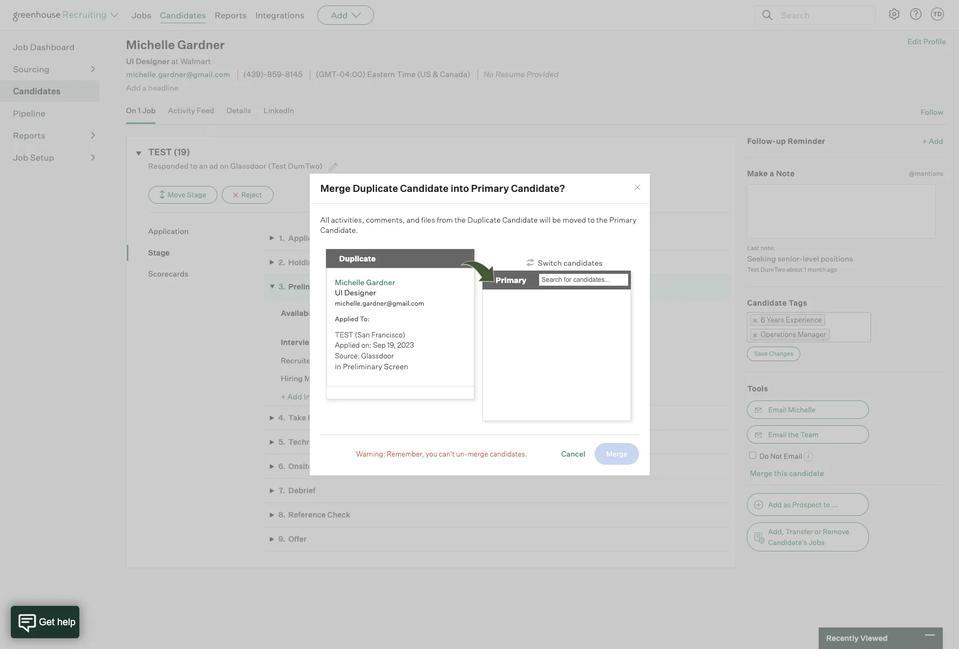 Task type: describe. For each thing, give the bounding box(es) containing it.
applied inside test (san francisco) applied on: sep 19, 2023 source: glassdoor in preliminary screen
[[335, 341, 360, 350]]

0 vertical spatial preliminary
[[288, 282, 331, 292]]

dumtwo
[[761, 266, 786, 274]]

add, transfer or remove candidate's jobs button
[[747, 523, 869, 552]]

test inside last note: seeking senior-level positions test dumtwo               about 1 month               ago
[[747, 266, 759, 274]]

save changes link
[[747, 347, 801, 362]]

reminder
[[788, 136, 826, 146]]

(gmt-
[[316, 70, 340, 80]]

+ add interview link
[[281, 392, 337, 401]]

job dashboard
[[13, 42, 75, 52]]

offer
[[288, 535, 307, 544]]

michelle for michelle gardner ui designer at walmart
[[126, 37, 175, 52]]

0 vertical spatial (19)
[[13, 9, 26, 18]]

email the team button
[[747, 426, 869, 444]]

team
[[801, 431, 819, 439]]

last note: seeking senior-level positions test dumtwo               about 1 month               ago
[[747, 244, 853, 274]]

application link
[[148, 226, 265, 237]]

make a note
[[747, 169, 795, 178]]

1 vertical spatial candidates
[[13, 86, 61, 97]]

an
[[199, 161, 208, 171]]

3. preliminary screen (current stage)
[[279, 282, 418, 292]]

edit profile
[[908, 37, 946, 46]]

applied to:
[[335, 315, 370, 324]]

0 horizontal spatial 1
[[138, 106, 141, 115]]

0 vertical spatial candidate
[[400, 182, 449, 194]]

activity feed link
[[168, 106, 214, 122]]

scorecards link
[[148, 269, 265, 279]]

2 availability from the left
[[475, 309, 514, 318]]

0 horizontal spatial stage
[[148, 248, 170, 257]]

you
[[426, 450, 437, 459]]

last
[[747, 244, 760, 252]]

+ for + add
[[922, 136, 927, 146]]

add for add a headline
[[126, 83, 141, 92]]

ago
[[827, 266, 838, 274]]

0 horizontal spatial application
[[148, 227, 189, 236]]

candidate.
[[320, 226, 358, 235]]

1 horizontal spatial reports
[[215, 10, 247, 21]]

schedule interview for recruiter screen
[[478, 356, 546, 365]]

(current
[[360, 282, 392, 292]]

activities,
[[331, 215, 364, 224]]

6.
[[278, 462, 286, 471]]

will
[[540, 215, 551, 224]]

responded to an ad on glassdoor (test dumtwo)
[[148, 161, 324, 171]]

review
[[332, 234, 359, 243]]

all
[[320, 215, 329, 224]]

job inside on 1 job link
[[142, 106, 156, 115]]

(test
[[268, 161, 286, 171]]

1 horizontal spatial the
[[597, 215, 608, 224]]

8. reference check
[[278, 511, 351, 520]]

interviews
[[281, 338, 319, 347]]

0 horizontal spatial the
[[455, 215, 466, 224]]

0 horizontal spatial glassdoor
[[230, 161, 266, 171]]

email for email the team
[[768, 431, 787, 439]]

schedule interview link for hiring manager screen
[[478, 374, 546, 383]]

ui for michelle gardner ui designer at walmart
[[126, 57, 134, 67]]

senior-
[[778, 254, 803, 263]]

(gmt-04:00) eastern time (us & canada)
[[316, 70, 471, 80]]

4.
[[278, 414, 286, 423]]

1 horizontal spatial candidates link
[[160, 10, 206, 21]]

merge duplicate candidate into primary candidate? dialog
[[309, 173, 650, 477]]

do not email
[[760, 452, 802, 461]]

1 vertical spatial test
[[331, 414, 347, 423]]

6. onsite
[[278, 462, 312, 471]]

2 vertical spatial candidate
[[747, 298, 787, 307]]

1 inside last note: seeking senior-level positions test dumtwo               about 1 month               ago
[[804, 266, 807, 274]]

integrations
[[256, 10, 305, 21]]

td button
[[931, 8, 944, 21]]

5. technical interview
[[279, 438, 360, 447]]

primary inside the all activities, comments, and files from the duplicate candidate will be moved to the primary candidate.
[[609, 215, 637, 224]]

...
[[832, 501, 838, 510]]

recruiter
[[281, 356, 314, 365]]

designer for michelle gardner ui designer michelle.gardner@gmail.com
[[344, 288, 376, 298]]

level
[[803, 254, 819, 263]]

1 availability from the left
[[281, 309, 322, 318]]

stage inside button
[[187, 191, 206, 199]]

0 horizontal spatial jobs
[[132, 10, 151, 21]]

2 vertical spatial primary
[[496, 276, 527, 285]]

0 vertical spatial duplicate
[[353, 182, 398, 194]]

on
[[220, 161, 229, 171]]

a for make
[[770, 169, 775, 178]]

to inside the all activities, comments, and files from the duplicate candidate will be moved to the primary candidate.
[[588, 215, 595, 224]]

into
[[451, 182, 469, 194]]

7. debrief
[[279, 487, 316, 496]]

2.
[[278, 258, 285, 267]]

source:
[[335, 352, 360, 360]]

this
[[774, 469, 788, 478]]

tags
[[789, 298, 808, 307]]

dumtwo)
[[288, 161, 323, 171]]

linkedin
[[264, 106, 294, 115]]

profile
[[924, 37, 946, 46]]

moved
[[563, 215, 586, 224]]

manager for hiring
[[304, 374, 336, 383]]

edit
[[908, 37, 922, 46]]

screen up hiring manager screen
[[315, 356, 340, 365]]

dashboard
[[30, 42, 75, 52]]

schedule interview for hiring manager screen
[[478, 374, 546, 383]]

viewed
[[860, 634, 888, 644]]

move stage
[[168, 191, 206, 199]]

years
[[767, 316, 784, 324]]

merge this candidate
[[750, 469, 824, 478]]

(us
[[417, 70, 431, 80]]

test for test (19)
[[148, 147, 172, 157]]

on 1 job link
[[126, 106, 156, 122]]

(san
[[355, 331, 370, 339]]

schedule interview link for recruiter screen
[[478, 356, 546, 365]]

screen inside test (san francisco) applied on: sep 19, 2023 source: glassdoor in preliminary screen
[[384, 362, 408, 372]]

1 horizontal spatial application
[[288, 234, 331, 243]]

onsite
[[288, 462, 312, 471]]

jobs link
[[132, 10, 151, 21]]

tools
[[747, 384, 768, 394]]

add,
[[768, 528, 784, 537]]

(439)-
[[243, 70, 267, 80]]

add a headline
[[126, 83, 178, 92]]

scorecards
[[148, 269, 188, 279]]

candidate tags
[[747, 298, 808, 307]]

manager for operations
[[798, 330, 826, 339]]

glassdoor inside test (san francisco) applied on: sep 19, 2023 source: glassdoor in preliminary screen
[[361, 352, 394, 360]]

job for job dashboard
[[13, 42, 28, 52]]



Task type: vqa. For each thing, say whether or not it's contained in the screenshot.
Michelle Gardner link
yes



Task type: locate. For each thing, give the bounding box(es) containing it.
michelle up at
[[126, 37, 175, 52]]

reports down pipeline
[[13, 130, 45, 141]]

test down seeking
[[747, 266, 759, 274]]

1 horizontal spatial availability
[[475, 309, 514, 318]]

None text field
[[747, 184, 936, 238], [830, 328, 840, 342], [747, 184, 936, 238], [830, 328, 840, 342]]

preliminary down 2. holding tank
[[288, 282, 331, 292]]

0 vertical spatial email
[[768, 406, 787, 414]]

1 horizontal spatial a
[[770, 169, 775, 178]]

to left an
[[190, 161, 197, 171]]

all activities, comments, and files from the duplicate candidate will be moved to the primary candidate.
[[320, 215, 637, 235]]

0 vertical spatial +
[[922, 136, 927, 146]]

add inside the "add" popup button
[[331, 10, 348, 21]]

save
[[754, 350, 768, 358]]

designer inside michelle gardner ui designer michelle.gardner@gmail.com
[[344, 288, 376, 298]]

2 vertical spatial email
[[784, 452, 802, 461]]

0 vertical spatial test
[[747, 266, 759, 274]]

gardner for michelle gardner ui designer at walmart
[[177, 37, 225, 52]]

0 vertical spatial to
[[190, 161, 197, 171]]

ui up add a headline
[[126, 57, 134, 67]]

email right not
[[784, 452, 802, 461]]

1 horizontal spatial preliminary
[[343, 362, 382, 372]]

to inside button
[[824, 501, 830, 510]]

ui down michelle gardner link
[[335, 288, 343, 298]]

0 vertical spatial job
[[13, 42, 28, 52]]

move stage button
[[148, 186, 218, 204]]

preliminary inside test (san francisco) applied on: sep 19, 2023 source: glassdoor in preliminary screen
[[343, 362, 382, 372]]

recently
[[827, 634, 859, 644]]

Do Not Email checkbox
[[750, 452, 757, 459]]

a left note
[[770, 169, 775, 178]]

2023
[[397, 341, 414, 350]]

close image
[[633, 183, 642, 192]]

glassdoor right on
[[230, 161, 266, 171]]

candidate up the files
[[400, 182, 449, 194]]

comments,
[[366, 215, 405, 224]]

19,
[[387, 341, 396, 350]]

applied left to:
[[335, 315, 359, 324]]

1 horizontal spatial glassdoor
[[361, 352, 394, 360]]

job left setup
[[13, 152, 28, 163]]

2 vertical spatial job
[[13, 152, 28, 163]]

email up email the team
[[768, 406, 787, 414]]

availability
[[281, 309, 322, 318], [475, 309, 514, 318]]

manager down recruiter screen
[[304, 374, 336, 383]]

0 horizontal spatial candidate
[[400, 182, 449, 194]]

primary up request availability button
[[496, 276, 527, 285]]

0 vertical spatial manager
[[798, 330, 826, 339]]

1 vertical spatial schedule
[[478, 374, 511, 383]]

0 horizontal spatial test
[[148, 147, 172, 157]]

1 vertical spatial merge
[[750, 469, 773, 478]]

add inside add as prospect to ... button
[[768, 501, 782, 510]]

remove
[[823, 528, 850, 537]]

0 horizontal spatial availability
[[281, 309, 322, 318]]

1 vertical spatial gardner
[[366, 278, 395, 287]]

gardner inside michelle gardner ui designer at walmart
[[177, 37, 225, 52]]

test inside test (san francisco) applied on: sep 19, 2023 source: glassdoor in preliminary screen
[[335, 331, 353, 339]]

0 horizontal spatial ui
[[126, 57, 134, 67]]

candidate inside the all activities, comments, and files from the duplicate candidate will be moved to the primary candidate.
[[502, 215, 538, 224]]

0 vertical spatial michelle
[[126, 37, 175, 52]]

activity
[[168, 106, 195, 115]]

primary down close icon
[[609, 215, 637, 224]]

gardner for michelle gardner ui designer michelle.gardner@gmail.com
[[366, 278, 395, 287]]

stage link
[[148, 248, 265, 258]]

1 schedule interview from the top
[[478, 356, 546, 365]]

eastern
[[367, 70, 395, 80]]

stage)
[[393, 282, 418, 292]]

add as prospect to ...
[[768, 501, 838, 510]]

preliminary
[[288, 282, 331, 292], [343, 362, 382, 372]]

0 horizontal spatial candidates link
[[13, 85, 95, 98]]

td
[[933, 10, 942, 18]]

0 vertical spatial ui
[[126, 57, 134, 67]]

michelle.gardner@gmail.com down at
[[126, 70, 230, 79]]

2 schedule interview link from the top
[[478, 374, 546, 383]]

schedule interview
[[478, 356, 546, 365], [478, 374, 546, 383]]

candidates up michelle gardner ui designer at walmart
[[160, 10, 206, 21]]

test for test (san francisco) applied on: sep 19, 2023 source: glassdoor in preliminary screen
[[335, 331, 353, 339]]

screen down 19,
[[384, 362, 408, 372]]

1 schedule from the top
[[478, 356, 511, 365]]

follow
[[921, 107, 944, 117]]

positions
[[821, 254, 853, 263]]

1 vertical spatial test
[[335, 331, 353, 339]]

1 vertical spatial applied
[[335, 341, 360, 350]]

0 vertical spatial designer
[[136, 57, 170, 67]]

1 horizontal spatial merge
[[750, 469, 773, 478]]

jobs down or
[[809, 539, 825, 547]]

manager down "experience"
[[798, 330, 826, 339]]

1 vertical spatial reports
[[13, 130, 45, 141]]

request availability button
[[444, 309, 514, 318]]

1 vertical spatial a
[[770, 169, 775, 178]]

changes
[[769, 350, 794, 358]]

2 horizontal spatial candidate
[[747, 298, 787, 307]]

merge up all
[[320, 182, 351, 194]]

add for add
[[331, 10, 348, 21]]

hiring
[[281, 374, 303, 383]]

1 vertical spatial 1
[[804, 266, 807, 274]]

activity feed
[[168, 106, 214, 115]]

the left team
[[788, 431, 799, 439]]

1 vertical spatial michelle.gardner@gmail.com
[[335, 299, 424, 308]]

to left ...
[[824, 501, 830, 510]]

1 vertical spatial reports link
[[13, 129, 95, 142]]

michelle.gardner@gmail.com down '(current'
[[335, 299, 424, 308]]

test (san francisco) applied on: sep 19, 2023 source: glassdoor in preliminary screen
[[335, 331, 414, 372]]

to right moved
[[588, 215, 595, 224]]

on 1 job
[[126, 106, 156, 115]]

0 horizontal spatial gardner
[[177, 37, 225, 52]]

preliminary down source:
[[343, 362, 382, 372]]

2 schedule interview from the top
[[478, 374, 546, 383]]

job inside job setup link
[[13, 152, 28, 163]]

0 horizontal spatial reports
[[13, 130, 45, 141]]

7.
[[279, 487, 285, 496]]

1 vertical spatial candidate
[[502, 215, 538, 224]]

1 horizontal spatial stage
[[187, 191, 206, 199]]

1 right on on the top left of page
[[138, 106, 141, 115]]

4. take home test
[[278, 414, 347, 423]]

the right moved
[[597, 215, 608, 224]]

1 vertical spatial email
[[768, 431, 787, 439]]

0 vertical spatial stage
[[187, 191, 206, 199]]

+ down hiring
[[281, 392, 286, 401]]

request availability
[[444, 309, 514, 318]]

duplicate right from
[[468, 215, 501, 224]]

+ for + add interview
[[281, 392, 286, 401]]

no resume provided
[[484, 70, 559, 80]]

+
[[922, 136, 927, 146], [281, 392, 286, 401]]

michelle inside michelle gardner ui designer at walmart
[[126, 37, 175, 52]]

merge down do
[[750, 469, 773, 478]]

candidate left will
[[502, 215, 538, 224]]

1 right about
[[804, 266, 807, 274]]

jobs up michelle gardner ui designer at walmart
[[132, 10, 151, 21]]

ui inside michelle gardner ui designer michelle.gardner@gmail.com
[[335, 288, 343, 298]]

on
[[126, 106, 136, 115]]

1 horizontal spatial jobs
[[809, 539, 825, 547]]

experience
[[786, 316, 822, 324]]

duplicate down review
[[339, 254, 376, 263]]

1 vertical spatial (19)
[[174, 147, 190, 157]]

0 horizontal spatial merge
[[320, 182, 351, 194]]

and
[[407, 215, 420, 224]]

home
[[308, 414, 330, 423]]

job up sourcing
[[13, 42, 28, 52]]

screen down in
[[337, 374, 362, 383]]

do
[[760, 452, 769, 461]]

michelle.gardner@gmail.com inside merge duplicate candidate into primary candidate? dialog
[[335, 299, 424, 308]]

(19) up the responded
[[174, 147, 190, 157]]

candidates link
[[160, 10, 206, 21], [13, 85, 95, 98]]

greenhouse recruiting image
[[13, 9, 110, 22]]

1 horizontal spatial candidate
[[502, 215, 538, 224]]

job for job setup
[[13, 152, 28, 163]]

the inside button
[[788, 431, 799, 439]]

1 horizontal spatial +
[[922, 136, 927, 146]]

Search for candidates... text field
[[539, 274, 628, 286]]

move
[[168, 191, 185, 199]]

michelle gardner ui designer michelle.gardner@gmail.com
[[335, 278, 424, 308]]

email michelle
[[768, 406, 816, 414]]

0 vertical spatial merge
[[320, 182, 351, 194]]

email up not
[[768, 431, 787, 439]]

merge duplicate candidate into primary candidate?
[[320, 182, 565, 194]]

0 vertical spatial primary
[[471, 182, 509, 194]]

candidate up the 6
[[747, 298, 787, 307]]

1 vertical spatial +
[[281, 392, 286, 401]]

glassdoor down sep
[[361, 352, 394, 360]]

Search text field
[[778, 7, 866, 23]]

designer for michelle gardner ui designer at walmart
[[136, 57, 170, 67]]

1 horizontal spatial to
[[588, 215, 595, 224]]

test right home
[[331, 414, 347, 423]]

integrations link
[[256, 10, 305, 21]]

1 vertical spatial primary
[[609, 215, 637, 224]]

0 horizontal spatial test
[[331, 414, 347, 423]]

reports left integrations
[[215, 10, 247, 21]]

1 vertical spatial duplicate
[[468, 215, 501, 224]]

1 vertical spatial job
[[142, 106, 156, 115]]

glassdoor
[[230, 161, 266, 171], [361, 352, 394, 360]]

gardner inside michelle gardner ui designer michelle.gardner@gmail.com
[[366, 278, 395, 287]]

04:00)
[[340, 70, 366, 80]]

reports link down the pipeline link
[[13, 129, 95, 142]]

0 horizontal spatial (19)
[[13, 9, 26, 18]]

duplicate up comments,
[[353, 182, 398, 194]]

add for add as prospect to ...
[[768, 501, 782, 510]]

reference
[[288, 511, 326, 520]]

merge
[[468, 450, 488, 459]]

0 vertical spatial reports link
[[215, 10, 247, 21]]

resume
[[496, 70, 525, 80]]

1 horizontal spatial 1
[[804, 266, 807, 274]]

screen down tank
[[333, 282, 359, 292]]

michelle gardner link
[[335, 278, 395, 287]]

stage up scorecards
[[148, 248, 170, 257]]

email the team
[[768, 431, 819, 439]]

duplicate inside the all activities, comments, and files from the duplicate candidate will be moved to the primary candidate.
[[468, 215, 501, 224]]

merge for merge this candidate
[[750, 469, 773, 478]]

recently viewed
[[827, 634, 888, 644]]

2 vertical spatial duplicate
[[339, 254, 376, 263]]

0 vertical spatial schedule interview
[[478, 356, 546, 365]]

candidates down sourcing
[[13, 86, 61, 97]]

0 horizontal spatial a
[[142, 83, 147, 92]]

1 vertical spatial schedule interview
[[478, 374, 546, 383]]

designer left at
[[136, 57, 170, 67]]

8.
[[278, 511, 286, 520]]

reports link left integrations
[[215, 10, 247, 21]]

1 vertical spatial glassdoor
[[361, 352, 394, 360]]

ui for michelle gardner ui designer michelle.gardner@gmail.com
[[335, 288, 343, 298]]

configure image
[[888, 8, 901, 21]]

warning: remember, you can't un-merge candidates.
[[356, 450, 527, 459]]

jobs inside add, transfer or remove candidate's jobs
[[809, 539, 825, 547]]

0 horizontal spatial to
[[190, 161, 197, 171]]

1 vertical spatial stage
[[148, 248, 170, 257]]

job right on on the top left of page
[[142, 106, 156, 115]]

from
[[437, 215, 453, 224]]

duplicate
[[353, 182, 398, 194], [468, 215, 501, 224], [339, 254, 376, 263]]

primary right into
[[471, 182, 509, 194]]

1 horizontal spatial michelle.gardner@gmail.com
[[335, 299, 424, 308]]

at
[[171, 57, 179, 67]]

1 applied from the top
[[335, 315, 359, 324]]

michelle
[[126, 37, 175, 52], [335, 278, 365, 287], [788, 406, 816, 414]]

1 vertical spatial michelle
[[335, 278, 365, 287]]

reject button
[[222, 186, 273, 204]]

8145
[[285, 70, 303, 80]]

1 vertical spatial jobs
[[809, 539, 825, 547]]

as
[[784, 501, 791, 510]]

primary
[[471, 182, 509, 194], [609, 215, 637, 224], [496, 276, 527, 285]]

1 vertical spatial ui
[[335, 288, 343, 298]]

canada)
[[440, 70, 471, 80]]

linkedin link
[[264, 106, 294, 122]]

1 vertical spatial manager
[[304, 374, 336, 383]]

@mentions link
[[909, 168, 944, 179]]

or
[[815, 528, 821, 537]]

0 vertical spatial schedule
[[478, 356, 511, 365]]

application down "move"
[[148, 227, 189, 236]]

follow-
[[747, 136, 776, 146]]

0 vertical spatial michelle.gardner@gmail.com
[[126, 70, 230, 79]]

0 vertical spatial candidates
[[160, 10, 206, 21]]

1 horizontal spatial test
[[747, 266, 759, 274]]

merge inside dialog
[[320, 182, 351, 194]]

screen
[[333, 282, 359, 292], [315, 356, 340, 365], [384, 362, 408, 372], [337, 374, 362, 383]]

transfer
[[786, 528, 813, 537]]

michelle gardner ui designer at walmart
[[126, 37, 225, 67]]

the right from
[[455, 215, 466, 224]]

switch candidates
[[538, 258, 603, 268]]

2 schedule from the top
[[478, 374, 511, 383]]

michelle inside michelle gardner ui designer michelle.gardner@gmail.com
[[335, 278, 365, 287]]

test up the responded
[[148, 147, 172, 157]]

candidates link up michelle gardner ui designer at walmart
[[160, 10, 206, 21]]

0 vertical spatial candidates link
[[160, 10, 206, 21]]

0 horizontal spatial candidates
[[13, 86, 61, 97]]

job inside job dashboard link
[[13, 42, 28, 52]]

0 vertical spatial applied
[[335, 315, 359, 324]]

0 horizontal spatial reports link
[[13, 129, 95, 142]]

availability right request on the left top of page
[[475, 309, 514, 318]]

(19) up job dashboard
[[13, 9, 26, 18]]

application down all
[[288, 234, 331, 243]]

candidate
[[400, 182, 449, 194], [502, 215, 538, 224], [747, 298, 787, 307]]

be
[[552, 215, 561, 224]]

michelle up email the team button
[[788, 406, 816, 414]]

michelle for michelle gardner ui designer michelle.gardner@gmail.com
[[335, 278, 365, 287]]

pipeline link
[[13, 107, 95, 120]]

0 vertical spatial 1
[[138, 106, 141, 115]]

2 applied from the top
[[335, 341, 360, 350]]

michelle.gardner@gmail.com
[[126, 70, 230, 79], [335, 299, 424, 308]]

add as prospect to ... button
[[747, 494, 869, 517]]

0 vertical spatial test
[[148, 147, 172, 157]]

save changes
[[754, 350, 794, 358]]

add, transfer or remove candidate's jobs
[[768, 528, 850, 547]]

operations
[[761, 330, 796, 339]]

@mentions
[[909, 170, 944, 178]]

schedule for hiring manager screen
[[478, 374, 511, 383]]

1 horizontal spatial (19)
[[174, 147, 190, 157]]

schedule for recruiter screen
[[478, 356, 511, 365]]

designer down michelle gardner link
[[344, 288, 376, 298]]

1 schedule interview link from the top
[[478, 356, 546, 365]]

email for email michelle
[[768, 406, 787, 414]]

availability up interviews
[[281, 309, 322, 318]]

michelle inside email michelle button
[[788, 406, 816, 414]]

note
[[776, 169, 795, 178]]

test (19)
[[148, 147, 190, 157]]

ui inside michelle gardner ui designer at walmart
[[126, 57, 134, 67]]

+ down follow link on the right top of page
[[922, 136, 927, 146]]

0 horizontal spatial designer
[[136, 57, 170, 67]]

recruiter screen
[[281, 356, 340, 365]]

0 horizontal spatial preliminary
[[288, 282, 331, 292]]

designer inside michelle gardner ui designer at walmart
[[136, 57, 170, 67]]

0 vertical spatial gardner
[[177, 37, 225, 52]]

candidates link up the pipeline link
[[13, 85, 95, 98]]

1 vertical spatial candidates link
[[13, 85, 95, 98]]

applied up source:
[[335, 341, 360, 350]]

a left headline
[[142, 83, 147, 92]]

test down applied to:
[[335, 331, 353, 339]]

1 vertical spatial preliminary
[[343, 362, 382, 372]]

2 horizontal spatial the
[[788, 431, 799, 439]]

stage right "move"
[[187, 191, 206, 199]]

add inside + add link
[[929, 136, 944, 146]]

remember,
[[387, 450, 424, 459]]

email
[[768, 406, 787, 414], [768, 431, 787, 439], [784, 452, 802, 461]]

0 vertical spatial jobs
[[132, 10, 151, 21]]

merge for merge duplicate candidate into primary candidate?
[[320, 182, 351, 194]]

0 horizontal spatial michelle.gardner@gmail.com
[[126, 70, 230, 79]]

1 vertical spatial to
[[588, 215, 595, 224]]

a for add
[[142, 83, 147, 92]]

1 horizontal spatial reports link
[[215, 10, 247, 21]]

michelle down tank
[[335, 278, 365, 287]]



